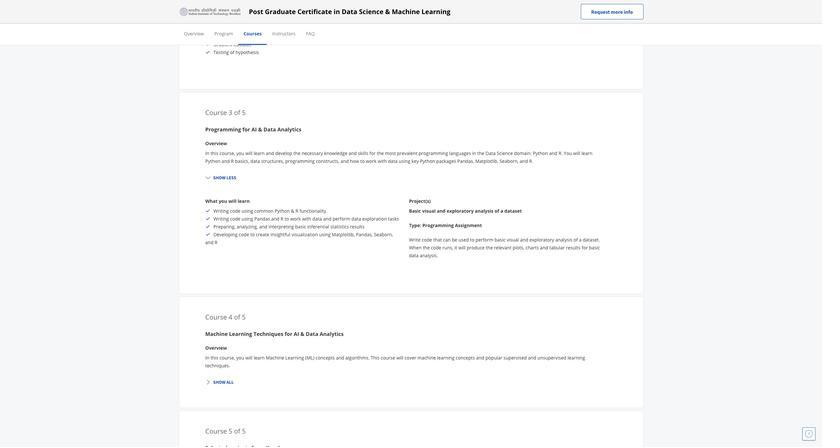 Task type: describe. For each thing, give the bounding box(es) containing it.
using inside in this course, you will learn and develop the necessary knowledge and skills for the most prevalent programming languages in the data science domain: python and r. you will learn python and r basics, data structures, programming constructs, and how to work with data using key python packages pandas, matplotlib, seaborn, and r.
[[399, 158, 410, 164]]

developing code to create insightful visualization using matplotlib, pandas, seaborn, and r
[[205, 232, 393, 246]]

pandas, inside 'developing code to create insightful visualization using matplotlib, pandas, seaborn, and r'
[[356, 232, 373, 238]]

course for course 3 of 5
[[205, 108, 227, 117]]

code for create
[[239, 232, 249, 238]]

techniques.
[[205, 363, 230, 369]]

code for can
[[422, 237, 432, 243]]

1 horizontal spatial analysis
[[475, 208, 494, 214]]

analysis.
[[420, 253, 438, 259]]

0 horizontal spatial ai
[[252, 126, 257, 133]]

supervised
[[504, 355, 527, 361]]

data down most
[[388, 158, 398, 164]]

basic
[[409, 208, 421, 214]]

most
[[385, 150, 396, 157]]

algorithms
[[242, 33, 265, 40]]

ml
[[540, 10, 547, 16]]

analytics
[[329, 26, 347, 32]]

1 vertical spatial calculus
[[234, 41, 251, 48]]

statistical for statistical techniques required to analyze data
[[214, 10, 234, 16]]

course, for 3
[[220, 150, 235, 157]]

this
[[371, 355, 380, 361]]

0 horizontal spatial a
[[501, 208, 503, 214]]

analysis inside "write code that can be used to perform basic visual and exploratory analysis of a dataset. when the code runs, it will produce the relevant plots, charts and tabular results for basic data analysis."
[[556, 237, 573, 243]]

to inside in this course, you will learn and develop the necessary knowledge and skills for the most prevalent programming languages in the data science domain: python and r. you will learn python and r basics, data structures, programming constructs, and how to work with data using key python packages pandas, matplotlib, seaborn, and r.
[[360, 158, 365, 164]]

the left relevant at the right bottom of the page
[[486, 245, 493, 251]]

1 concepts from the left
[[316, 355, 335, 361]]

dataset
[[505, 208, 522, 214]]

prevalent
[[397, 150, 418, 157]]

overview inside certificate menu element
[[184, 31, 204, 37]]

will inside "write code that can be used to perform basic visual and exploratory analysis of a dataset. when the code runs, it will produce the relevant plots, charts and tabular results for basic data analysis."
[[459, 245, 466, 251]]

info
[[624, 8, 633, 15]]

course
[[381, 355, 395, 361]]

exploration
[[362, 216, 387, 222]]

1 vertical spatial ai
[[294, 331, 299, 338]]

gradient
[[214, 41, 232, 48]]

course for course 5 of 5
[[205, 427, 227, 436]]

data left analysis
[[498, 10, 509, 16]]

0 vertical spatial programming
[[205, 126, 241, 133]]

0 vertical spatial science
[[359, 7, 384, 16]]

packages
[[436, 158, 456, 164]]

0 horizontal spatial analysis
[[289, 18, 306, 24]]

less
[[227, 175, 236, 181]]

constructs,
[[316, 158, 339, 164]]

optimization
[[214, 33, 241, 40]]

how
[[350, 158, 359, 164]]

learn up analyzing,
[[238, 198, 250, 205]]

to left "analyze"
[[280, 10, 284, 16]]

skills
[[358, 150, 368, 157]]

r inside in this course, you will learn and develop the necessary knowledge and skills for the most prevalent programming languages in the data science domain: python and r. you will learn python and r basics, data structures, programming constructs, and how to work with data using key python packages pandas, matplotlib, seaborn, and r.
[[231, 158, 234, 164]]

from
[[239, 26, 250, 32]]

writing for writing code using pandas and r to work with data and perform data exploration tasks
[[214, 216, 229, 222]]

code for pandas
[[230, 216, 241, 222]]

request more info
[[591, 8, 633, 15]]

knowledge
[[324, 150, 348, 157]]

unsupervised
[[538, 355, 567, 361]]

for inside "write code that can be used to perform basic visual and exploratory analysis of a dataset. when the code runs, it will produce the relevant plots, charts and tabular results for basic data analysis."
[[582, 245, 588, 251]]

create
[[256, 232, 269, 238]]

0 vertical spatial calculus
[[443, 10, 462, 16]]

0 vertical spatial programming
[[419, 150, 448, 157]]

in up analytics
[[334, 7, 340, 16]]

analyzing,
[[237, 224, 258, 230]]

you
[[564, 150, 572, 157]]

that
[[433, 237, 442, 243]]

(ml)
[[305, 355, 315, 361]]

writing for writing code using common python & r functionality
[[214, 208, 229, 214]]

1 vertical spatial you
[[219, 198, 227, 205]]

a inside "write code that can be used to perform basic visual and exploratory analysis of a dataset. when the code runs, it will produce the relevant plots, charts and tabular results for basic data analysis."
[[579, 237, 582, 243]]

basic visual and exploratory analysis of a dataset
[[409, 208, 522, 214]]

in down calculus
[[286, 33, 290, 40]]

python right key
[[420, 158, 435, 164]]

pandas, inside in this course, you will learn and develop the necessary knowledge and skills for the most prevalent programming languages in the data science domain: python and r. you will learn python and r basics, data structures, programming constructs, and how to work with data using key python packages pandas, matplotlib, seaborn, and r.
[[457, 158, 474, 164]]

visualization
[[292, 232, 318, 238]]

techniques from multivariable calculus useful in data analytics and machine learning optimization algorithms required in machine learning
[[214, 26, 395, 40]]

used
[[459, 237, 469, 243]]

what you will learn
[[205, 198, 250, 205]]

thinking
[[235, 18, 252, 24]]

gradient calculus
[[214, 41, 251, 48]]

1 vertical spatial r.
[[529, 158, 533, 164]]

preparing, analyzing, and interpreting basic inferential statistics results
[[214, 224, 365, 230]]

you for 3
[[236, 150, 244, 157]]

2 horizontal spatial basic
[[589, 245, 600, 251]]

using inside 'developing code to create insightful visualization using matplotlib, pandas, seaborn, and r'
[[319, 232, 331, 238]]

common
[[254, 208, 274, 214]]

0 horizontal spatial work
[[290, 216, 301, 222]]

project(s)
[[409, 198, 431, 205]]

it
[[455, 245, 457, 251]]

statistical for statistical and calculus techniques for data analysis and ml
[[409, 10, 432, 16]]

2 horizontal spatial machine
[[392, 7, 420, 16]]

produce
[[467, 245, 485, 251]]

python up interpreting
[[275, 208, 290, 214]]

of inside "write code that can be used to perform basic visual and exploratory analysis of a dataset. when the code runs, it will produce the relevant plots, charts and tabular results for basic data analysis."
[[574, 237, 578, 243]]

be
[[452, 237, 457, 243]]

0 horizontal spatial exploratory
[[447, 208, 474, 214]]

code down that at the right
[[431, 245, 441, 251]]

calculus
[[280, 26, 297, 32]]

0 horizontal spatial perform
[[333, 216, 350, 222]]

instructors
[[272, 31, 296, 37]]

overview for course 3 of 5
[[205, 141, 227, 147]]

in for course 4 of 5
[[205, 355, 209, 361]]

to inside "write code that can be used to perform basic visual and exploratory analysis of a dataset. when the code runs, it will produce the relevant plots, charts and tabular results for basic data analysis."
[[470, 237, 475, 243]]

statistical thinking needed for data analysis
[[214, 18, 306, 24]]

exploratory inside "write code that can be used to perform basic visual and exploratory analysis of a dataset. when the code runs, it will produce the relevant plots, charts and tabular results for basic data analysis."
[[530, 237, 554, 243]]

required inside 'techniques from multivariable calculus useful in data analytics and machine learning optimization algorithms required in machine learning'
[[267, 33, 285, 40]]

perform inside "write code that can be used to perform basic visual and exploratory analysis of a dataset. when the code runs, it will produce the relevant plots, charts and tabular results for basic data analysis."
[[476, 237, 494, 243]]

this for course 4 of 5
[[211, 355, 218, 361]]

basics,
[[235, 158, 249, 164]]

runs,
[[443, 245, 453, 251]]

course 3 of 5
[[205, 108, 246, 117]]

plots,
[[513, 245, 525, 251]]

analysis
[[510, 10, 529, 16]]

5 for course 4 of 5
[[242, 313, 246, 322]]

writing code using common python & r functionality
[[214, 208, 326, 214]]

show for show less
[[213, 175, 226, 181]]

all
[[227, 380, 234, 386]]

learn inside in this course, you will learn machine learning (ml) concepts and algorithms. this course will cover machine learning concepts and popular supervised and unsupervised learning techniques.
[[254, 355, 265, 361]]

popular
[[486, 355, 503, 361]]

0 horizontal spatial programming
[[285, 158, 315, 164]]

show less
[[213, 175, 236, 181]]

key
[[412, 158, 419, 164]]

overview for course 4 of 5
[[205, 345, 227, 352]]

in inside in this course, you will learn and develop the necessary knowledge and skills for the most prevalent programming languages in the data science domain: python and r. you will learn python and r basics, data structures, programming constructs, and how to work with data using key python packages pandas, matplotlib, seaborn, and r.
[[472, 150, 476, 157]]

dataset.
[[583, 237, 600, 243]]

show less button
[[203, 172, 239, 184]]

0 horizontal spatial results
[[350, 224, 365, 230]]

statistics
[[330, 224, 349, 230]]

post graduate certificate in data science & machine learning
[[249, 7, 451, 16]]

multivariable
[[251, 26, 279, 32]]

data up (ml)
[[306, 331, 318, 338]]

cover
[[405, 355, 416, 361]]

learn up structures,
[[254, 150, 265, 157]]

assignment
[[455, 223, 482, 229]]

preparing,
[[214, 224, 236, 230]]

5 for course 5 of 5
[[242, 427, 246, 436]]

program link
[[214, 31, 233, 37]]

request more info button
[[581, 4, 644, 19]]



Task type: locate. For each thing, give the bounding box(es) containing it.
seaborn, down exploration
[[374, 232, 393, 238]]

0 vertical spatial r.
[[559, 150, 563, 157]]

0 vertical spatial analysis
[[289, 18, 306, 24]]

programming
[[205, 126, 241, 133], [423, 223, 454, 229]]

code down analyzing,
[[239, 232, 249, 238]]

0 vertical spatial visual
[[422, 208, 436, 214]]

to down analyzing,
[[250, 232, 255, 238]]

data down 'when' on the bottom of page
[[409, 253, 419, 259]]

0 vertical spatial a
[[501, 208, 503, 214]]

1 vertical spatial results
[[566, 245, 581, 251]]

in up "show less" dropdown button
[[205, 150, 209, 157]]

machine right cover
[[418, 355, 436, 361]]

code up preparing,
[[230, 216, 241, 222]]

r down developing
[[215, 240, 218, 246]]

statistical and calculus techniques for data analysis and ml
[[409, 10, 547, 16]]

can
[[443, 237, 451, 243]]

the left most
[[377, 150, 384, 157]]

1 horizontal spatial learning
[[285, 355, 304, 361]]

overview up "techniques."
[[205, 345, 227, 352]]

2 writing from the top
[[214, 216, 229, 222]]

domain:
[[514, 150, 532, 157]]

courses link
[[244, 31, 262, 37]]

0 vertical spatial you
[[236, 150, 244, 157]]

2 vertical spatial machine
[[418, 355, 436, 361]]

1 horizontal spatial seaborn,
[[500, 158, 519, 164]]

results inside "write code that can be used to perform basic visual and exploratory analysis of a dataset. when the code runs, it will produce the relevant plots, charts and tabular results for basic data analysis."
[[566, 245, 581, 251]]

hypothesis
[[236, 49, 259, 55]]

matplotlib, inside in this course, you will learn and develop the necessary knowledge and skills for the most prevalent programming languages in the data science domain: python and r. you will learn python and r basics, data structures, programming constructs, and how to work with data using key python packages pandas, matplotlib, seaborn, and r.
[[476, 158, 499, 164]]

1 horizontal spatial analytics
[[320, 331, 344, 338]]

basic up visualization
[[295, 224, 306, 230]]

0 horizontal spatial machine
[[292, 33, 310, 40]]

course 4 of 5
[[205, 313, 246, 322]]

0 horizontal spatial with
[[302, 216, 311, 222]]

2 vertical spatial analysis
[[556, 237, 573, 243]]

required down multivariable
[[267, 33, 285, 40]]

0 horizontal spatial pandas,
[[356, 232, 373, 238]]

pandas
[[254, 216, 270, 222]]

machine learning techniques for ai & data analytics
[[205, 331, 344, 338]]

2 this from the top
[[211, 355, 218, 361]]

post
[[249, 7, 263, 16]]

in
[[334, 7, 340, 16], [313, 26, 317, 32], [286, 33, 290, 40], [472, 150, 476, 157]]

1 horizontal spatial calculus
[[443, 10, 462, 16]]

1 vertical spatial analytics
[[320, 331, 344, 338]]

1 vertical spatial this
[[211, 355, 218, 361]]

a
[[501, 208, 503, 214], [579, 237, 582, 243]]

techniques
[[214, 26, 238, 32], [254, 331, 283, 338]]

to up "preparing, analyzing, and interpreting basic inferential statistics results"
[[285, 216, 289, 222]]

data right basics,
[[251, 158, 260, 164]]

seaborn, down domain:
[[500, 158, 519, 164]]

to down skills at left top
[[360, 158, 365, 164]]

visual down project(s)
[[422, 208, 436, 214]]

the
[[294, 150, 301, 157], [377, 150, 384, 157], [478, 150, 485, 157], [423, 245, 430, 251], [486, 245, 493, 251]]

data right languages
[[486, 150, 496, 157]]

data right "analyze"
[[303, 10, 312, 16]]

show
[[213, 175, 226, 181], [213, 380, 226, 386]]

course, up basics,
[[220, 150, 235, 157]]

0 horizontal spatial techniques
[[214, 26, 238, 32]]

1 horizontal spatial ai
[[294, 331, 299, 338]]

1 horizontal spatial programming
[[423, 223, 454, 229]]

statistical up program
[[214, 18, 234, 24]]

analysis down "analyze"
[[289, 18, 306, 24]]

write code that can be used to perform basic visual and exploratory analysis of a dataset. when the code runs, it will produce the relevant plots, charts and tabular results for basic data analysis.
[[409, 237, 600, 259]]

basic down dataset.
[[589, 245, 600, 251]]

0 horizontal spatial calculus
[[234, 41, 251, 48]]

this up "show less" dropdown button
[[211, 150, 218, 157]]

concepts left the popular
[[456, 355, 475, 361]]

in for course 3 of 5
[[205, 150, 209, 157]]

0 horizontal spatial basic
[[295, 224, 306, 230]]

languages
[[449, 150, 471, 157]]

functionality
[[300, 208, 326, 214]]

1 horizontal spatial techniques
[[254, 331, 283, 338]]

analysis
[[289, 18, 306, 24], [475, 208, 494, 214], [556, 237, 573, 243]]

1 vertical spatial exploratory
[[530, 237, 554, 243]]

writing up preparing,
[[214, 216, 229, 222]]

1 in from the top
[[205, 150, 209, 157]]

analyze
[[285, 10, 301, 16]]

learning inside in this course, you will learn machine learning (ml) concepts and algorithms. this course will cover machine learning concepts and popular supervised and unsupervised learning techniques.
[[285, 355, 304, 361]]

programming for ai & data analytics
[[205, 126, 301, 133]]

course, for 4
[[220, 355, 235, 361]]

2 in from the top
[[205, 355, 209, 361]]

the right languages
[[478, 150, 485, 157]]

machine down useful
[[292, 33, 310, 40]]

1 horizontal spatial pandas,
[[457, 158, 474, 164]]

overview
[[184, 31, 204, 37], [205, 141, 227, 147], [205, 345, 227, 352]]

1 course from the top
[[205, 108, 227, 117]]

0 vertical spatial pandas,
[[457, 158, 474, 164]]

learn down machine learning techniques for ai & data analytics at the bottom of the page
[[254, 355, 265, 361]]

statistical for statistical thinking needed for data analysis
[[214, 18, 234, 24]]

with
[[378, 158, 387, 164], [302, 216, 311, 222]]

analysis up tabular
[[556, 237, 573, 243]]

write
[[409, 237, 421, 243]]

data up the inferential
[[313, 216, 322, 222]]

course 5 of 5
[[205, 427, 246, 436]]

visual
[[422, 208, 436, 214], [507, 237, 519, 243]]

this up "techniques."
[[211, 355, 218, 361]]

machine inside in this course, you will learn machine learning (ml) concepts and algorithms. this course will cover machine learning concepts and popular supervised and unsupervised learning techniques.
[[418, 355, 436, 361]]

and inside 'developing code to create insightful visualization using matplotlib, pandas, seaborn, and r'
[[205, 240, 214, 246]]

relevant
[[494, 245, 512, 251]]

developing
[[214, 232, 238, 238]]

r up interpreting
[[281, 216, 284, 222]]

1 horizontal spatial machine
[[358, 26, 376, 32]]

structures,
[[261, 158, 284, 164]]

writing
[[214, 208, 229, 214], [214, 216, 229, 222]]

writing code using pandas and r to work with data and perform data exploration tasks
[[214, 216, 399, 222]]

course, inside in this course, you will learn and develop the necessary knowledge and skills for the most prevalent programming languages in the data science domain: python and r. you will learn python and r basics, data structures, programming constructs, and how to work with data using key python packages pandas, matplotlib, seaborn, and r.
[[220, 150, 235, 157]]

machine down course 4 of 5 on the bottom of the page
[[205, 331, 228, 338]]

courses
[[244, 31, 262, 37]]

0 horizontal spatial science
[[359, 7, 384, 16]]

data up calculus
[[278, 18, 288, 24]]

0 horizontal spatial seaborn,
[[374, 232, 393, 238]]

1 vertical spatial in
[[205, 355, 209, 361]]

1 vertical spatial learning
[[229, 331, 252, 338]]

and inside 'techniques from multivariable calculus useful in data analytics and machine learning optimization algorithms required in machine learning'
[[349, 26, 357, 32]]

2 techniques from the left
[[464, 10, 489, 16]]

1 vertical spatial visual
[[507, 237, 519, 243]]

for inside in this course, you will learn and develop the necessary knowledge and skills for the most prevalent programming languages in the data science domain: python and r. you will learn python and r basics, data structures, programming constructs, and how to work with data using key python packages pandas, matplotlib, seaborn, and r.
[[370, 150, 376, 157]]

show left all
[[213, 380, 226, 386]]

0 horizontal spatial learning
[[229, 331, 252, 338]]

r left basics,
[[231, 158, 234, 164]]

0 vertical spatial course
[[205, 108, 227, 117]]

type:
[[409, 223, 421, 229]]

2 vertical spatial overview
[[205, 345, 227, 352]]

to up produce
[[470, 237, 475, 243]]

1 course, from the top
[[220, 150, 235, 157]]

insightful
[[271, 232, 290, 238]]

you up show all dropdown button
[[236, 355, 244, 361]]

you inside in this course, you will learn machine learning (ml) concepts and algorithms. this course will cover machine learning concepts and popular supervised and unsupervised learning techniques.
[[236, 355, 244, 361]]

you inside in this course, you will learn and develop the necessary knowledge and skills for the most prevalent programming languages in the data science domain: python and r. you will learn python and r basics, data structures, programming constructs, and how to work with data using key python packages pandas, matplotlib, seaborn, and r.
[[236, 150, 244, 157]]

0 horizontal spatial matplotlib,
[[332, 232, 355, 238]]

useful
[[298, 26, 312, 32]]

seaborn, inside in this course, you will learn and develop the necessary knowledge and skills for the most prevalent programming languages in the data science domain: python and r. you will learn python and r basics, data structures, programming constructs, and how to work with data using key python packages pandas, matplotlib, seaborn, and r.
[[500, 158, 519, 164]]

help center image
[[805, 431, 813, 439]]

1 vertical spatial overview
[[205, 141, 227, 147]]

learn right you
[[582, 150, 593, 157]]

1 vertical spatial techniques
[[254, 331, 283, 338]]

0 vertical spatial show
[[213, 175, 226, 181]]

r. left you
[[559, 150, 563, 157]]

writing down 'what you will learn'
[[214, 208, 229, 214]]

data inside "write code that can be used to perform basic visual and exploratory analysis of a dataset. when the code runs, it will produce the relevant plots, charts and tabular results for basic data analysis."
[[409, 253, 419, 259]]

techniques
[[235, 10, 259, 16], [464, 10, 489, 16]]

1 techniques from the left
[[235, 10, 259, 16]]

0 vertical spatial work
[[366, 158, 377, 164]]

1 vertical spatial show
[[213, 380, 226, 386]]

3 course from the top
[[205, 427, 227, 436]]

course for course 4 of 5
[[205, 313, 227, 322]]

show all button
[[203, 377, 236, 389]]

program
[[214, 31, 233, 37]]

required
[[260, 10, 278, 16], [267, 33, 285, 40]]

1 vertical spatial course,
[[220, 355, 235, 361]]

0 vertical spatial overview
[[184, 31, 204, 37]]

1 horizontal spatial exploratory
[[530, 237, 554, 243]]

2 concepts from the left
[[456, 355, 475, 361]]

0 vertical spatial required
[[260, 10, 278, 16]]

certificate menu element
[[179, 24, 644, 45]]

code left that at the right
[[422, 237, 432, 243]]

testing
[[214, 49, 229, 55]]

in up "techniques."
[[205, 355, 209, 361]]

1 horizontal spatial with
[[378, 158, 387, 164]]

1 vertical spatial machine
[[205, 331, 228, 338]]

r up writing code using pandas and r to work with data and perform data exploration tasks
[[296, 208, 298, 214]]

code for common
[[230, 208, 241, 214]]

programming up that at the right
[[423, 223, 454, 229]]

machine inside in this course, you will learn machine learning (ml) concepts and algorithms. this course will cover machine learning concepts and popular supervised and unsupervised learning techniques.
[[266, 355, 284, 361]]

0 vertical spatial basic
[[295, 224, 306, 230]]

visual up plots,
[[507, 237, 519, 243]]

1 vertical spatial basic
[[495, 237, 506, 243]]

indian institute of technology, roorkee image
[[179, 6, 241, 17]]

results right tabular
[[566, 245, 581, 251]]

1 horizontal spatial a
[[579, 237, 582, 243]]

perform up produce
[[476, 237, 494, 243]]

you up basics,
[[236, 150, 244, 157]]

work up "preparing, analyzing, and interpreting basic inferential statistics results"
[[290, 216, 301, 222]]

0 horizontal spatial machine
[[205, 331, 228, 338]]

techniques inside 'techniques from multivariable calculus useful in data analytics and machine learning optimization algorithms required in machine learning'
[[214, 26, 238, 32]]

overview link
[[184, 31, 204, 37]]

in inside in this course, you will learn machine learning (ml) concepts and algorithms. this course will cover machine learning concepts and popular supervised and unsupervised learning techniques.
[[205, 355, 209, 361]]

0 horizontal spatial concepts
[[316, 355, 335, 361]]

0 vertical spatial seaborn,
[[500, 158, 519, 164]]

1 horizontal spatial machine
[[266, 355, 284, 361]]

1 vertical spatial perform
[[476, 237, 494, 243]]

you for 4
[[236, 355, 244, 361]]

0 vertical spatial matplotlib,
[[476, 158, 499, 164]]

learning
[[377, 26, 395, 32], [311, 33, 329, 40], [437, 355, 455, 361], [568, 355, 585, 361]]

overview down course 3 of 5
[[205, 141, 227, 147]]

0 horizontal spatial r.
[[529, 158, 533, 164]]

pandas, down exploration
[[356, 232, 373, 238]]

1 vertical spatial matplotlib,
[[332, 232, 355, 238]]

required up needed
[[260, 10, 278, 16]]

ai
[[252, 126, 257, 133], [294, 331, 299, 338]]

overview down indian institute of technology, roorkee image
[[184, 31, 204, 37]]

python up "show less" dropdown button
[[205, 158, 220, 164]]

of
[[230, 49, 235, 55], [234, 108, 240, 117], [495, 208, 499, 214], [574, 237, 578, 243], [234, 313, 240, 322], [234, 427, 240, 436]]

results right the 'statistics'
[[350, 224, 365, 230]]

0 vertical spatial learning
[[422, 7, 451, 16]]

2 horizontal spatial analysis
[[556, 237, 573, 243]]

the right "develop"
[[294, 150, 301, 157]]

programming
[[419, 150, 448, 157], [285, 158, 315, 164]]

inferential
[[307, 224, 329, 230]]

develop
[[275, 150, 292, 157]]

pandas, down languages
[[457, 158, 474, 164]]

1 this from the top
[[211, 150, 218, 157]]

r. down domain:
[[529, 158, 533, 164]]

you right "what"
[[219, 198, 227, 205]]

0 vertical spatial machine
[[358, 26, 376, 32]]

data up "develop"
[[264, 126, 276, 133]]

2 horizontal spatial machine
[[418, 355, 436, 361]]

concepts right (ml)
[[316, 355, 335, 361]]

interpreting
[[269, 224, 294, 230]]

data left exploration
[[352, 216, 361, 222]]

basic up relevant at the right bottom of the page
[[495, 237, 506, 243]]

1 vertical spatial required
[[267, 33, 285, 40]]

1 vertical spatial seaborn,
[[374, 232, 393, 238]]

matplotlib, inside 'developing code to create insightful visualization using matplotlib, pandas, seaborn, and r'
[[332, 232, 355, 238]]

faq link
[[306, 31, 315, 37]]

more
[[611, 8, 623, 15]]

tasks
[[388, 216, 399, 222]]

exploratory up assignment at the right
[[447, 208, 474, 214]]

data inside 'techniques from multivariable calculus useful in data analytics and machine learning optimization algorithms required in machine learning'
[[318, 26, 328, 32]]

machine down machine learning techniques for ai & data analytics at the bottom of the page
[[266, 355, 284, 361]]

r inside 'developing code to create insightful visualization using matplotlib, pandas, seaborn, and r'
[[215, 240, 218, 246]]

seaborn, inside 'developing code to create insightful visualization using matplotlib, pandas, seaborn, and r'
[[374, 232, 393, 238]]

2 vertical spatial course
[[205, 427, 227, 436]]

2 course from the top
[[205, 313, 227, 322]]

2 vertical spatial you
[[236, 355, 244, 361]]

2 course, from the top
[[220, 355, 235, 361]]

this inside in this course, you will learn and develop the necessary knowledge and skills for the most prevalent programming languages in the data science domain: python and r. you will learn python and r basics, data structures, programming constructs, and how to work with data using key python packages pandas, matplotlib, seaborn, and r.
[[211, 150, 218, 157]]

code inside 'developing code to create insightful visualization using matplotlib, pandas, seaborn, and r'
[[239, 232, 249, 238]]

machine down 'post graduate certificate in data science & machine learning' on the top
[[358, 26, 376, 32]]

in this course, you will learn machine learning (ml) concepts and algorithms. this course will cover machine learning concepts and popular supervised and unsupervised learning techniques.
[[205, 355, 585, 369]]

1 vertical spatial with
[[302, 216, 311, 222]]

data
[[303, 10, 312, 16], [278, 18, 288, 24], [318, 26, 328, 32], [251, 158, 260, 164], [388, 158, 398, 164], [313, 216, 322, 222], [352, 216, 361, 222], [409, 253, 419, 259]]

graduate
[[265, 7, 296, 16]]

2 show from the top
[[213, 380, 226, 386]]

course, inside in this course, you will learn machine learning (ml) concepts and algorithms. this course will cover machine learning concepts and popular supervised and unsupervised learning techniques.
[[220, 355, 235, 361]]

this inside in this course, you will learn machine learning (ml) concepts and algorithms. this course will cover machine learning concepts and popular supervised and unsupervised learning techniques.
[[211, 355, 218, 361]]

statistical
[[214, 10, 234, 16], [409, 10, 432, 16], [214, 18, 234, 24]]

faq
[[306, 31, 315, 37]]

statistical up certificate menu element
[[409, 10, 432, 16]]

1 vertical spatial programming
[[285, 158, 315, 164]]

statistical up program link on the top of page
[[214, 10, 234, 16]]

4
[[229, 313, 232, 322]]

1 horizontal spatial science
[[497, 150, 513, 157]]

python right domain:
[[533, 150, 548, 157]]

data up analytics
[[342, 7, 357, 16]]

2 vertical spatial learning
[[285, 355, 304, 361]]

0 vertical spatial exploratory
[[447, 208, 474, 214]]

work inside in this course, you will learn and develop the necessary knowledge and skills for the most prevalent programming languages in the data science domain: python and r. you will learn python and r basics, data structures, programming constructs, and how to work with data using key python packages pandas, matplotlib, seaborn, and r.
[[366, 158, 377, 164]]

programming down course 3 of 5
[[205, 126, 241, 133]]

code down 'what you will learn'
[[230, 208, 241, 214]]

in right useful
[[313, 26, 317, 32]]

0 vertical spatial with
[[378, 158, 387, 164]]

charts
[[526, 245, 539, 251]]

to
[[280, 10, 284, 16], [360, 158, 365, 164], [285, 216, 289, 222], [250, 232, 255, 238], [470, 237, 475, 243]]

0 vertical spatial ai
[[252, 126, 257, 133]]

type: programming assignment
[[409, 223, 482, 229]]

0 vertical spatial results
[[350, 224, 365, 230]]

&
[[385, 7, 390, 16], [258, 126, 262, 133], [291, 208, 294, 214], [301, 331, 305, 338]]

this
[[211, 150, 218, 157], [211, 355, 218, 361]]

course, up "techniques."
[[220, 355, 235, 361]]

1 horizontal spatial basic
[[495, 237, 506, 243]]

2 horizontal spatial learning
[[422, 7, 451, 16]]

the up analysis.
[[423, 245, 430, 251]]

data inside in this course, you will learn and develop the necessary knowledge and skills for the most prevalent programming languages in the data science domain: python and r. you will learn python and r basics, data structures, programming constructs, and how to work with data using key python packages pandas, matplotlib, seaborn, and r.
[[486, 150, 496, 157]]

show left less
[[213, 175, 226, 181]]

a left dataset.
[[579, 237, 582, 243]]

a left dataset
[[501, 208, 503, 214]]

algorithms.
[[346, 355, 370, 361]]

0 vertical spatial this
[[211, 150, 218, 157]]

in inside in this course, you will learn and develop the necessary knowledge and skills for the most prevalent programming languages in the data science domain: python and r. you will learn python and r basics, data structures, programming constructs, and how to work with data using key python packages pandas, matplotlib, seaborn, and r.
[[205, 150, 209, 157]]

with down functionality
[[302, 216, 311, 222]]

1 horizontal spatial visual
[[507, 237, 519, 243]]

with inside in this course, you will learn and develop the necessary knowledge and skills for the most prevalent programming languages in the data science domain: python and r. you will learn python and r basics, data structures, programming constructs, and how to work with data using key python packages pandas, matplotlib, seaborn, and r.
[[378, 158, 387, 164]]

1 horizontal spatial matplotlib,
[[476, 158, 499, 164]]

5 for course 3 of 5
[[242, 108, 246, 117]]

1 vertical spatial a
[[579, 237, 582, 243]]

programming down necessary
[[285, 158, 315, 164]]

to inside 'developing code to create insightful visualization using matplotlib, pandas, seaborn, and r'
[[250, 232, 255, 238]]

0 vertical spatial analytics
[[277, 126, 301, 133]]

visual inside "write code that can be used to perform basic visual and exploratory analysis of a dataset. when the code runs, it will produce the relevant plots, charts and tabular results for basic data analysis."
[[507, 237, 519, 243]]

analysis up assignment at the right
[[475, 208, 494, 214]]

1 vertical spatial course
[[205, 313, 227, 322]]

machine up certificate menu element
[[392, 7, 420, 16]]

data right faq
[[318, 26, 328, 32]]

1 writing from the top
[[214, 208, 229, 214]]

1 vertical spatial work
[[290, 216, 301, 222]]

1 vertical spatial programming
[[423, 223, 454, 229]]

results
[[350, 224, 365, 230], [566, 245, 581, 251]]

1 horizontal spatial work
[[366, 158, 377, 164]]

work down skills at left top
[[366, 158, 377, 164]]

testing of hypothesis
[[214, 49, 259, 55]]

1 show from the top
[[213, 175, 226, 181]]

this for course 3 of 5
[[211, 150, 218, 157]]

1 vertical spatial analysis
[[475, 208, 494, 214]]

with down most
[[378, 158, 387, 164]]

show for show all
[[213, 380, 226, 386]]

basic
[[295, 224, 306, 230], [495, 237, 506, 243], [589, 245, 600, 251]]

exploratory up 'charts' on the right bottom of page
[[530, 237, 554, 243]]

science inside in this course, you will learn and develop the necessary knowledge and skills for the most prevalent programming languages in the data science domain: python and r. you will learn python and r basics, data structures, programming constructs, and how to work with data using key python packages pandas, matplotlib, seaborn, and r.
[[497, 150, 513, 157]]



Task type: vqa. For each thing, say whether or not it's contained in the screenshot.
or
no



